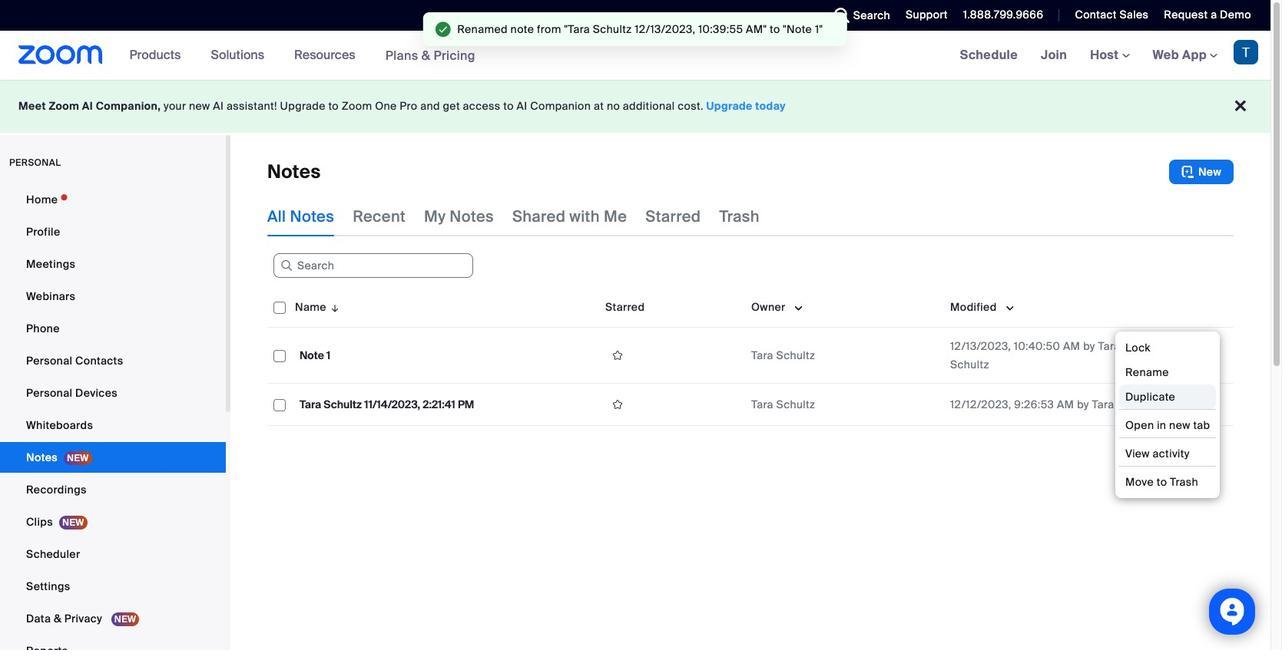 Task type: vqa. For each thing, say whether or not it's contained in the screenshot.
Who
no



Task type: describe. For each thing, give the bounding box(es) containing it.
schedule
[[960, 47, 1018, 63]]

today
[[755, 99, 786, 113]]

all notes
[[267, 207, 334, 227]]

notes link
[[0, 442, 226, 473]]

profile picture image
[[1234, 40, 1258, 65]]

additional
[[623, 99, 675, 113]]

new button
[[1169, 160, 1234, 184]]

banner containing products
[[0, 31, 1271, 81]]

meetings link
[[0, 249, 226, 280]]

1
[[327, 349, 330, 363]]

clips link
[[0, 507, 226, 538]]

am for 10:40:50
[[1063, 340, 1080, 353]]

to right am"
[[770, 22, 780, 36]]

renamed
[[457, 22, 508, 36]]

tara schultz for 12/13/2023,
[[751, 349, 815, 363]]

application containing name
[[267, 287, 1245, 438]]

activity
[[1153, 447, 1190, 461]]

9:26:53
[[1014, 398, 1054, 412]]

request a demo
[[1164, 8, 1251, 22]]

home link
[[0, 184, 226, 215]]

open in new tab
[[1125, 419, 1210, 432]]

1"
[[815, 22, 823, 36]]

cost.
[[678, 99, 703, 113]]

tab
[[1193, 419, 1210, 432]]

meetings
[[26, 257, 75, 271]]

personal contacts
[[26, 354, 123, 368]]

assistant!
[[227, 99, 277, 113]]

devices
[[75, 386, 118, 400]]

personal devices link
[[0, 378, 226, 409]]

view
[[1125, 447, 1150, 461]]

1 horizontal spatial new
[[1169, 419, 1190, 432]]

2:21:41
[[423, 398, 455, 412]]

shared
[[512, 207, 566, 227]]

notes up the all notes
[[267, 160, 321, 184]]

product information navigation
[[118, 31, 487, 81]]

support
[[906, 8, 948, 22]]

phone
[[26, 322, 60, 336]]

access
[[463, 99, 501, 113]]

request
[[1164, 8, 1208, 22]]

in
[[1157, 419, 1166, 432]]

owner
[[751, 300, 785, 314]]

3 ai from the left
[[517, 99, 527, 113]]

to right "access"
[[503, 99, 514, 113]]

12/13/2023, inside '12/13/2023, 10:40:50 am by tara schultz'
[[950, 340, 1011, 353]]

note
[[511, 22, 534, 36]]

open
[[1125, 419, 1154, 432]]

settings
[[26, 580, 70, 594]]

get
[[443, 99, 460, 113]]

12/13/2023, 10:40:50 am by tara schultz
[[950, 340, 1120, 372]]

clips
[[26, 515, 53, 529]]

shared with me
[[512, 207, 627, 227]]

meet
[[18, 99, 46, 113]]

privacy
[[64, 612, 102, 626]]

a
[[1211, 8, 1217, 22]]

join link
[[1029, 31, 1079, 80]]

tara inside tara schultz 11/14/2023, 2:21:41 pm button
[[300, 398, 321, 412]]

new
[[1198, 165, 1221, 179]]

your
[[164, 99, 186, 113]]

at
[[594, 99, 604, 113]]

host button
[[1090, 47, 1130, 63]]

companion
[[530, 99, 591, 113]]

move to trash
[[1125, 475, 1198, 489]]

recent
[[353, 207, 406, 227]]

am"
[[746, 22, 767, 36]]

whiteboards
[[26, 419, 93, 432]]

companion,
[[96, 99, 161, 113]]

search button
[[822, 0, 894, 31]]

pro
[[400, 99, 417, 113]]

1 zoom from the left
[[49, 99, 79, 113]]

meet zoom ai companion, footer
[[0, 80, 1271, 133]]

to right "move"
[[1157, 475, 1167, 489]]

note 1
[[300, 349, 330, 363]]

Search text field
[[273, 253, 473, 278]]

products
[[130, 47, 181, 63]]

rename
[[1125, 366, 1169, 379]]

meet zoom ai companion, your new ai assistant! upgrade to zoom one pro and get access to ai companion at no additional cost. upgrade today
[[18, 99, 786, 113]]

scheduler link
[[0, 539, 226, 570]]

resources
[[294, 47, 355, 63]]

arrow down image
[[326, 298, 341, 316]]

12/12/2023, 9:26:53 am by tara schultz
[[950, 398, 1156, 412]]

profile link
[[0, 217, 226, 247]]

notes right my
[[450, 207, 494, 227]]

tara schultz 11/14/2023, 2:21:41 pm unstarred image
[[605, 398, 630, 412]]

11/14/2023,
[[364, 398, 420, 412]]

from
[[537, 22, 561, 36]]

schedule link
[[948, 31, 1029, 80]]

1 ai from the left
[[82, 99, 93, 113]]



Task type: locate. For each thing, give the bounding box(es) containing it.
tara schultz 11/14/2023, 2:21:41 pm button
[[295, 395, 479, 415]]

new right your
[[189, 99, 210, 113]]

1.888.799.9666
[[963, 8, 1044, 22]]

1 horizontal spatial 12/13/2023,
[[950, 340, 1011, 353]]

personal devices
[[26, 386, 118, 400]]

1 vertical spatial tara schultz
[[751, 398, 815, 412]]

ai left companion
[[517, 99, 527, 113]]

1 vertical spatial trash
[[1170, 475, 1198, 489]]

1 horizontal spatial &
[[421, 47, 430, 63]]

sales
[[1120, 8, 1149, 22]]

12/13/2023, left 10:39:55
[[635, 22, 695, 36]]

0 vertical spatial starred
[[645, 207, 701, 227]]

2 ai from the left
[[213, 99, 224, 113]]

am for 9:26:53
[[1057, 398, 1074, 412]]

starred right me at the left of page
[[645, 207, 701, 227]]

2 horizontal spatial ai
[[517, 99, 527, 113]]

contacts
[[75, 354, 123, 368]]

host
[[1090, 47, 1122, 63]]

me
[[604, 207, 627, 227]]

notes right the all
[[290, 207, 334, 227]]

by left lock
[[1083, 340, 1095, 353]]

duplicate menu item
[[1119, 385, 1216, 409]]

0 horizontal spatial 12/13/2023,
[[635, 22, 695, 36]]

support link
[[894, 0, 952, 31], [906, 8, 948, 22]]

0 vertical spatial by
[[1083, 340, 1095, 353]]

notes
[[267, 160, 321, 184], [290, 207, 334, 227], [450, 207, 494, 227], [26, 451, 58, 465]]

new right in
[[1169, 419, 1190, 432]]

am inside '12/13/2023, 10:40:50 am by tara schultz'
[[1063, 340, 1080, 353]]

0 vertical spatial trash
[[719, 207, 760, 227]]

personal
[[9, 157, 61, 169]]

success image
[[435, 22, 451, 37]]

tara schultz 11/14/2023, 2:21:41 pm
[[300, 398, 474, 412]]

tabs of all notes page tab list
[[267, 197, 760, 237]]

2 personal from the top
[[26, 386, 72, 400]]

1 vertical spatial starred
[[605, 300, 645, 314]]

more options for tara schultz 11/14/2023, 2:21:41 pm image
[[1195, 398, 1220, 412]]

web app button
[[1153, 47, 1218, 63]]

tara inside '12/13/2023, 10:40:50 am by tara schultz'
[[1098, 340, 1120, 353]]

to down resources dropdown button
[[328, 99, 339, 113]]

one
[[375, 99, 397, 113]]

0 vertical spatial tara schultz
[[751, 349, 815, 363]]

home
[[26, 193, 58, 207]]

by right 9:26:53
[[1077, 398, 1089, 412]]

1 horizontal spatial zoom
[[342, 99, 372, 113]]

application
[[267, 287, 1245, 438]]

2 upgrade from the left
[[706, 99, 753, 113]]

meetings navigation
[[948, 31, 1271, 81]]

notes inside personal menu menu
[[26, 451, 58, 465]]

12/13/2023, down modified
[[950, 340, 1011, 353]]

1 vertical spatial am
[[1057, 398, 1074, 412]]

note 1 unstarred image
[[605, 349, 630, 363]]

with
[[569, 207, 600, 227]]

1 vertical spatial new
[[1169, 419, 1190, 432]]

ai left companion,
[[82, 99, 93, 113]]

0 horizontal spatial &
[[54, 612, 62, 626]]

personal
[[26, 354, 72, 368], [26, 386, 72, 400]]

personal for personal devices
[[26, 386, 72, 400]]

& for privacy
[[54, 612, 62, 626]]

starred inside tabs of all notes page tab list
[[645, 207, 701, 227]]

1 horizontal spatial starred
[[645, 207, 701, 227]]

plans & pricing
[[385, 47, 475, 63]]

by inside '12/13/2023, 10:40:50 am by tara schultz'
[[1083, 340, 1095, 353]]

plans
[[385, 47, 418, 63]]

1 vertical spatial &
[[54, 612, 62, 626]]

starred
[[645, 207, 701, 227], [605, 300, 645, 314]]

note 1 button
[[295, 346, 335, 366]]

& inside data & privacy link
[[54, 612, 62, 626]]

12/13/2023,
[[635, 22, 695, 36], [950, 340, 1011, 353]]

0 horizontal spatial trash
[[719, 207, 760, 227]]

duplicate
[[1125, 390, 1175, 404]]

by for 10:40:50
[[1083, 340, 1095, 353]]

recordings
[[26, 483, 87, 497]]

12/12/2023,
[[950, 398, 1011, 412]]

0 vertical spatial &
[[421, 47, 430, 63]]

tara
[[1098, 340, 1120, 353], [751, 349, 773, 363], [300, 398, 321, 412], [751, 398, 773, 412], [1092, 398, 1114, 412]]

personal up whiteboards
[[26, 386, 72, 400]]

0 vertical spatial 12/13/2023,
[[635, 22, 695, 36]]

1 tara schultz from the top
[[751, 349, 815, 363]]

trash inside tabs of all notes page tab list
[[719, 207, 760, 227]]

by for 9:26:53
[[1077, 398, 1089, 412]]

&
[[421, 47, 430, 63], [54, 612, 62, 626]]

0 vertical spatial am
[[1063, 340, 1080, 353]]

schultz inside '12/13/2023, 10:40:50 am by tara schultz'
[[950, 358, 989, 372]]

no
[[607, 99, 620, 113]]

contact sales
[[1075, 8, 1149, 22]]

10:40:50
[[1014, 340, 1060, 353]]

1 horizontal spatial ai
[[213, 99, 224, 113]]

modified
[[950, 300, 997, 314]]

1 vertical spatial personal
[[26, 386, 72, 400]]

web
[[1153, 47, 1179, 63]]

pricing
[[434, 47, 475, 63]]

& right data on the bottom left of the page
[[54, 612, 62, 626]]

upgrade right cost.
[[706, 99, 753, 113]]

settings link
[[0, 572, 226, 602]]

demo
[[1220, 8, 1251, 22]]

zoom right meet
[[49, 99, 79, 113]]

phone link
[[0, 313, 226, 344]]

1.888.799.9666 button
[[952, 0, 1047, 31], [963, 8, 1044, 22]]

starred up note 1 unstarred image
[[605, 300, 645, 314]]

& for pricing
[[421, 47, 430, 63]]

move
[[1125, 475, 1154, 489]]

1 upgrade from the left
[[280, 99, 325, 113]]

tara schultz for 12/12/2023,
[[751, 398, 815, 412]]

personal down phone
[[26, 354, 72, 368]]

new
[[189, 99, 210, 113], [1169, 419, 1190, 432]]

0 horizontal spatial upgrade
[[280, 99, 325, 113]]

by
[[1083, 340, 1095, 353], [1077, 398, 1089, 412]]

notes up recordings
[[26, 451, 58, 465]]

personal menu menu
[[0, 184, 226, 651]]

data & privacy link
[[0, 604, 226, 635]]

personal for personal contacts
[[26, 354, 72, 368]]

2 zoom from the left
[[342, 99, 372, 113]]

profile
[[26, 225, 60, 239]]

0 horizontal spatial new
[[189, 99, 210, 113]]

& right plans
[[421, 47, 430, 63]]

web app
[[1153, 47, 1207, 63]]

renamed note from "tara schultz 12/13/2023, 10:39:55 am" to "note 1"
[[457, 22, 823, 36]]

new inside meet zoom ai companion, footer
[[189, 99, 210, 113]]

products button
[[130, 31, 188, 80]]

"tara
[[564, 22, 590, 36]]

lock
[[1125, 341, 1151, 355]]

10:39:55
[[698, 22, 743, 36]]

contact
[[1075, 8, 1117, 22]]

1 vertical spatial by
[[1077, 398, 1089, 412]]

webinars
[[26, 290, 75, 303]]

0 vertical spatial personal
[[26, 354, 72, 368]]

plans & pricing link
[[385, 47, 475, 63], [385, 47, 475, 63]]

1 personal from the top
[[26, 354, 72, 368]]

my notes
[[424, 207, 494, 227]]

1 horizontal spatial upgrade
[[706, 99, 753, 113]]

schultz inside button
[[324, 398, 362, 412]]

0 horizontal spatial ai
[[82, 99, 93, 113]]

search
[[853, 8, 890, 22]]

resources button
[[294, 31, 362, 80]]

webinars link
[[0, 281, 226, 312]]

0 vertical spatial new
[[189, 99, 210, 113]]

am
[[1063, 340, 1080, 353], [1057, 398, 1074, 412]]

2 tara schultz from the top
[[751, 398, 815, 412]]

ai left 'assistant!'
[[213, 99, 224, 113]]

request a demo link
[[1153, 0, 1271, 31], [1164, 8, 1251, 22]]

app
[[1182, 47, 1207, 63]]

am right 10:40:50
[[1063, 340, 1080, 353]]

banner
[[0, 31, 1271, 81]]

upgrade down product information navigation
[[280, 99, 325, 113]]

zoom logo image
[[18, 45, 103, 65]]

all
[[267, 207, 286, 227]]

join
[[1041, 47, 1067, 63]]

ai
[[82, 99, 93, 113], [213, 99, 224, 113], [517, 99, 527, 113]]

0 horizontal spatial starred
[[605, 300, 645, 314]]

my
[[424, 207, 446, 227]]

zoom left one in the left top of the page
[[342, 99, 372, 113]]

0 horizontal spatial zoom
[[49, 99, 79, 113]]

"note
[[783, 22, 812, 36]]

1 vertical spatial 12/13/2023,
[[950, 340, 1011, 353]]

1 horizontal spatial trash
[[1170, 475, 1198, 489]]

& inside product information navigation
[[421, 47, 430, 63]]

pm
[[458, 398, 474, 412]]

and
[[420, 99, 440, 113]]

name
[[295, 300, 326, 314]]

am right 9:26:53
[[1057, 398, 1074, 412]]

personal contacts link
[[0, 346, 226, 376]]



